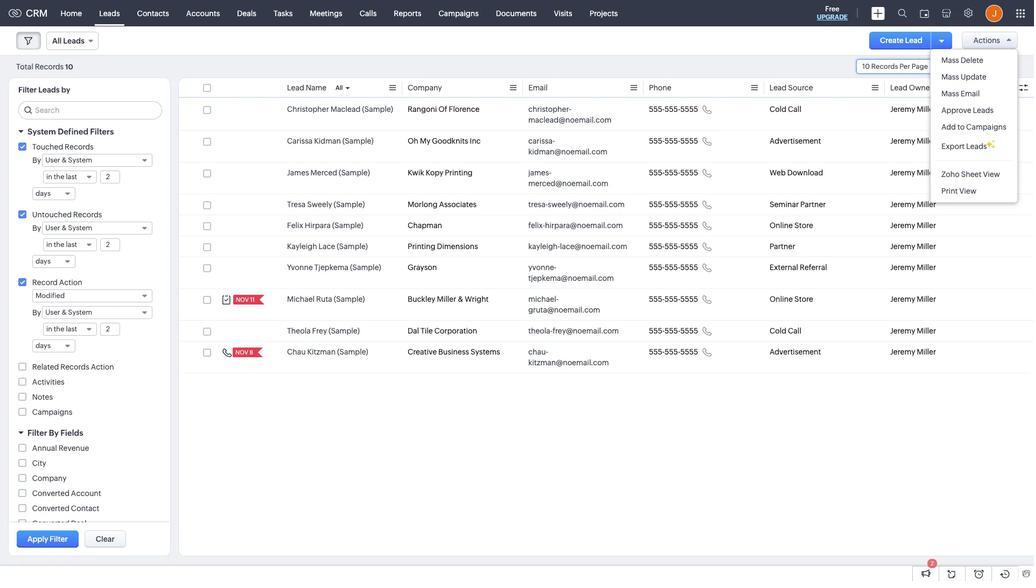 Task type: locate. For each thing, give the bounding box(es) containing it.
3 mass from the top
[[941, 89, 959, 98]]

1 in the last from the top
[[46, 173, 77, 181]]

jeremy miller for felix-hirpara@noemail.com
[[890, 221, 936, 230]]

1 vertical spatial in the last
[[46, 241, 77, 249]]

0 vertical spatial filter
[[18, 86, 37, 94]]

partner up external
[[770, 242, 795, 251]]

0 vertical spatial in the last field
[[43, 171, 97, 184]]

nov left 11
[[236, 297, 249, 303]]

11
[[250, 297, 255, 303]]

0 vertical spatial partner
[[800, 200, 826, 209]]

2 horizontal spatial campaigns
[[966, 123, 1006, 131]]

store
[[794, 221, 813, 230], [794, 295, 813, 304]]

add to campaigns
[[941, 123, 1006, 131]]

6 jeremy miller from the top
[[890, 242, 936, 251]]

1 vertical spatial user & system
[[45, 224, 92, 232]]

nov 11
[[236, 297, 255, 303]]

0 horizontal spatial partner
[[770, 242, 795, 251]]

1 horizontal spatial partner
[[800, 200, 826, 209]]

1 vertical spatial cold call
[[770, 327, 801, 336]]

hirpara
[[305, 221, 331, 230]]

2 in the last field from the top
[[43, 239, 97, 252]]

deal
[[71, 520, 87, 528]]

user & system
[[45, 156, 92, 164], [45, 224, 92, 232], [45, 309, 92, 317]]

0 horizontal spatial view
[[959, 187, 976, 196]]

3 days field from the top
[[32, 340, 75, 353]]

miller for michael- gruta@noemail.com
[[917, 295, 936, 304]]

3 5555 from the top
[[680, 169, 698, 177]]

in the last field up related records action
[[43, 323, 97, 336]]

10 up by on the left top
[[65, 63, 73, 71]]

2 vertical spatial in
[[46, 325, 52, 333]]

projects
[[590, 9, 618, 18]]

chau-
[[528, 348, 548, 357]]

campaigns down the 'approve leads' link
[[966, 123, 1006, 131]]

2 vertical spatial in the last
[[46, 325, 77, 333]]

records left per
[[871, 62, 898, 71]]

8 5555 from the top
[[680, 295, 698, 304]]

2 days field from the top
[[32, 255, 75, 268]]

2 mass from the top
[[941, 73, 959, 81]]

555-555-5555 for theola-frey@noemail.com
[[649, 327, 698, 336]]

(sample) right tjepkema
[[350, 263, 381, 272]]

by for user & system field corresponding to untouched records
[[32, 224, 41, 233]]

days up record
[[36, 257, 51, 266]]

system
[[27, 127, 56, 136], [68, 156, 92, 164], [68, 224, 92, 232], [68, 309, 92, 317]]

2 converted from the top
[[32, 505, 69, 513]]

yvonne
[[287, 263, 313, 272]]

10 left per
[[862, 62, 870, 71]]

create menu image
[[871, 7, 885, 20]]

lead right create on the top of the page
[[905, 36, 922, 45]]

0 vertical spatial cold call
[[770, 105, 801, 114]]

0 horizontal spatial company
[[32, 474, 67, 483]]

free
[[825, 5, 839, 13]]

1 online store from the top
[[770, 221, 813, 230]]

8 555-555-5555 from the top
[[649, 295, 698, 304]]

1 vertical spatial online
[[770, 295, 793, 304]]

0 vertical spatial mass
[[941, 56, 959, 65]]

0 vertical spatial campaigns
[[439, 9, 479, 18]]

lead owner
[[890, 83, 933, 92]]

0 horizontal spatial 10
[[65, 63, 73, 71]]

2 vertical spatial the
[[54, 325, 64, 333]]

1 5555 from the top
[[680, 105, 698, 114]]

555-555-5555 for tresa-sweely@noemail.com
[[649, 200, 698, 209]]

kidman@noemail.com
[[528, 148, 607, 156]]

1 horizontal spatial view
[[983, 170, 1000, 179]]

all inside field
[[52, 37, 62, 45]]

0 horizontal spatial action
[[59, 278, 82, 287]]

None text field
[[101, 324, 119, 336]]

9 555-555-5555 from the top
[[649, 327, 698, 336]]

2 days from the top
[[36, 257, 51, 266]]

records right untouched
[[73, 211, 102, 219]]

1 horizontal spatial all
[[336, 85, 343, 91]]

0 vertical spatial in
[[46, 173, 52, 181]]

0 horizontal spatial campaigns
[[32, 408, 72, 417]]

5555 for james- merced@noemail.com
[[680, 169, 698, 177]]

online store down seminar partner
[[770, 221, 813, 230]]

2 jeremy miller from the top
[[890, 137, 936, 145]]

1 vertical spatial converted
[[32, 505, 69, 513]]

filter inside dropdown button
[[27, 429, 47, 438]]

Search text field
[[19, 102, 162, 119]]

3 user & system field from the top
[[42, 306, 152, 319]]

filter down the converted deal
[[50, 535, 68, 544]]

christopher maclead (sample) link
[[287, 104, 393, 115]]

in
[[46, 173, 52, 181], [46, 241, 52, 249], [46, 325, 52, 333]]

tjepkema
[[314, 263, 348, 272]]

converted account
[[32, 490, 101, 498]]

page
[[912, 62, 928, 71]]

james-
[[528, 169, 551, 177]]

1 in from the top
[[46, 173, 52, 181]]

2 online from the top
[[770, 295, 793, 304]]

days for touched records
[[36, 190, 51, 198]]

user down modified
[[45, 309, 60, 317]]

call for theola-frey@noemail.com
[[788, 327, 801, 336]]

user & system field for untouched records
[[42, 222, 152, 235]]

partner right seminar
[[800, 200, 826, 209]]

clear
[[96, 535, 115, 544]]

online store
[[770, 221, 813, 230], [770, 295, 813, 304]]

days up related
[[36, 342, 51, 350]]

9 5555 from the top
[[680, 327, 698, 336]]

1 vertical spatial store
[[794, 295, 813, 304]]

1 vertical spatial user & system field
[[42, 222, 152, 235]]

1 cold call from the top
[[770, 105, 801, 114]]

& for 3rd user & system field from the top of the page
[[61, 309, 67, 317]]

2 user & system field from the top
[[42, 222, 152, 235]]

meetings
[[310, 9, 342, 18]]

in the last down modified
[[46, 325, 77, 333]]

printing
[[445, 169, 473, 177], [408, 242, 435, 251]]

days up untouched
[[36, 190, 51, 198]]

& down modified
[[61, 309, 67, 317]]

1 user from the top
[[45, 156, 60, 164]]

records inside field
[[871, 62, 898, 71]]

4 5555 from the top
[[680, 200, 698, 209]]

1 days from the top
[[36, 190, 51, 198]]

user & system field for touched records
[[42, 154, 152, 167]]

printing right kopy on the left
[[445, 169, 473, 177]]

mass up approve
[[941, 89, 959, 98]]

visits link
[[545, 0, 581, 26]]

2 vertical spatial in the last field
[[43, 323, 97, 336]]

converted for converted contact
[[32, 505, 69, 513]]

3 days from the top
[[36, 342, 51, 350]]

home
[[61, 9, 82, 18]]

buckley
[[408, 295, 435, 304]]

online for michael- gruta@noemail.com
[[770, 295, 793, 304]]

leads inside field
[[63, 37, 84, 45]]

filter up annual
[[27, 429, 47, 438]]

(sample) for theola frey (sample)
[[329, 327, 360, 336]]

10 jeremy from the top
[[890, 348, 915, 357]]

1 days field from the top
[[32, 187, 75, 200]]

0 vertical spatial view
[[983, 170, 1000, 179]]

company
[[408, 83, 442, 92], [32, 474, 67, 483]]

store down external referral on the right top of page
[[794, 295, 813, 304]]

online down seminar
[[770, 221, 793, 230]]

2 vertical spatial filter
[[50, 535, 68, 544]]

jeremy for michael- gruta@noemail.com
[[890, 295, 915, 304]]

2 cold from the top
[[770, 327, 786, 336]]

0 horizontal spatial all
[[52, 37, 62, 45]]

projects link
[[581, 0, 626, 26]]

user & system down "untouched records"
[[45, 224, 92, 232]]

nov inside "link"
[[236, 297, 249, 303]]

campaigns down notes
[[32, 408, 72, 417]]

0 vertical spatial days
[[36, 190, 51, 198]]

2 555-555-5555 from the top
[[649, 137, 698, 145]]

1 vertical spatial days field
[[32, 255, 75, 268]]

create menu element
[[865, 0, 891, 26]]

profile image
[[986, 5, 1003, 22]]

leads for filter leads by
[[38, 86, 60, 94]]

0 vertical spatial user
[[45, 156, 60, 164]]

in down untouched
[[46, 241, 52, 249]]

store down seminar partner
[[794, 221, 813, 230]]

yvonne- tjepkema@noemail.com
[[528, 263, 614, 283]]

10 5555 from the top
[[680, 348, 698, 357]]

converted up the converted deal
[[32, 505, 69, 513]]

555-555-5555 for james- merced@noemail.com
[[649, 169, 698, 177]]

the down untouched
[[54, 241, 64, 249]]

& left wright
[[458, 295, 463, 304]]

in the last field down touched records
[[43, 171, 97, 184]]

print
[[941, 187, 958, 196]]

8 jeremy from the top
[[890, 295, 915, 304]]

5555
[[680, 105, 698, 114], [680, 137, 698, 145], [680, 169, 698, 177], [680, 200, 698, 209], [680, 221, 698, 230], [680, 242, 698, 251], [680, 263, 698, 272], [680, 295, 698, 304], [680, 327, 698, 336], [680, 348, 698, 357]]

& down "untouched records"
[[61, 224, 67, 232]]

8 jeremy miller from the top
[[890, 295, 936, 304]]

2 store from the top
[[794, 295, 813, 304]]

3 555-555-5555 from the top
[[649, 169, 698, 177]]

miller for christopher- maclead@noemail.com
[[917, 105, 936, 114]]

felix-
[[528, 221, 545, 230]]

leads down home link
[[63, 37, 84, 45]]

kayleigh-
[[528, 242, 560, 251]]

days field for touched
[[32, 187, 75, 200]]

felix hirpara (sample) link
[[287, 220, 363, 231]]

10 jeremy miller from the top
[[890, 348, 936, 357]]

user & system down touched records
[[45, 156, 92, 164]]

10 inside 'total records 10'
[[65, 63, 73, 71]]

(sample) right merced
[[339, 169, 370, 177]]

1 vertical spatial printing
[[408, 242, 435, 251]]

apply
[[27, 535, 48, 544]]

2 advertisement from the top
[[770, 348, 821, 357]]

1 horizontal spatial 10
[[862, 62, 870, 71]]

all up christopher maclead (sample) link
[[336, 85, 343, 91]]

1 store from the top
[[794, 221, 813, 230]]

the down modified
[[54, 325, 64, 333]]

converted up converted contact
[[32, 490, 69, 498]]

related records action
[[32, 363, 114, 372]]

1 vertical spatial the
[[54, 241, 64, 249]]

chapman
[[408, 221, 442, 230]]

lead left source
[[770, 83, 787, 92]]

days field up untouched
[[32, 187, 75, 200]]

online
[[770, 221, 793, 230], [770, 295, 793, 304]]

5 jeremy from the top
[[890, 221, 915, 230]]

kidman
[[314, 137, 341, 145]]

1 555-555-5555 from the top
[[649, 105, 698, 114]]

in the last down "untouched records"
[[46, 241, 77, 249]]

(sample) for carissa kidman (sample)
[[342, 137, 374, 145]]

1 vertical spatial online store
[[770, 295, 813, 304]]

9 jeremy from the top
[[890, 327, 915, 336]]

0 vertical spatial nov
[[236, 297, 249, 303]]

leads left by on the left top
[[38, 86, 60, 94]]

lead for lead source
[[770, 83, 787, 92]]

campaigns right reports
[[439, 9, 479, 18]]

Modified field
[[32, 290, 152, 303]]

5 jeremy miller from the top
[[890, 221, 936, 230]]

days field up related
[[32, 340, 75, 353]]

2 vertical spatial campaigns
[[32, 408, 72, 417]]

corporation
[[434, 327, 477, 336]]

miller for carissa- kidman@noemail.com
[[917, 137, 936, 145]]

6 5555 from the top
[[680, 242, 698, 251]]

view right sheet
[[983, 170, 1000, 179]]

0 vertical spatial user & system
[[45, 156, 92, 164]]

user for untouched
[[45, 224, 60, 232]]

the for untouched
[[54, 241, 64, 249]]

1 call from the top
[[788, 105, 801, 114]]

system down modified field
[[68, 309, 92, 317]]

2 cold call from the top
[[770, 327, 801, 336]]

nov
[[236, 297, 249, 303], [235, 350, 248, 356]]

5555 for kayleigh-lace@noemail.com
[[680, 242, 698, 251]]

james- merced@noemail.com link
[[528, 167, 627, 189]]

zoho sheet view
[[941, 170, 1000, 179]]

jeremy miller
[[890, 105, 936, 114], [890, 137, 936, 145], [890, 169, 936, 177], [890, 200, 936, 209], [890, 221, 936, 230], [890, 242, 936, 251], [890, 263, 936, 272], [890, 295, 936, 304], [890, 327, 936, 336], [890, 348, 936, 357]]

action
[[59, 278, 82, 287], [91, 363, 114, 372]]

last down touched records
[[66, 173, 77, 181]]

by down touched
[[32, 156, 41, 165]]

1 vertical spatial days
[[36, 257, 51, 266]]

5 555-555-5555 from the top
[[649, 221, 698, 230]]

1 user & system field from the top
[[42, 154, 152, 167]]

5555 for yvonne- tjepkema@noemail.com
[[680, 263, 698, 272]]

2 vertical spatial user
[[45, 309, 60, 317]]

tresa sweely (sample) link
[[287, 199, 365, 210]]

records for touched
[[65, 143, 94, 151]]

6 555-555-5555 from the top
[[649, 242, 698, 251]]

leads down add to campaigns
[[966, 142, 987, 151]]

user & system field down "untouched records"
[[42, 222, 152, 235]]

by down modified
[[32, 309, 41, 317]]

seminar
[[770, 200, 799, 209]]

1 the from the top
[[54, 173, 64, 181]]

All Leads field
[[46, 32, 98, 50]]

1 user & system from the top
[[45, 156, 92, 164]]

5555 for chau- kitzman@noemail.com
[[680, 348, 698, 357]]

felix
[[287, 221, 303, 230]]

records for untouched
[[73, 211, 102, 219]]

records up the filter leads by
[[35, 62, 64, 71]]

nov 8 link
[[233, 348, 254, 358]]

1 in the last field from the top
[[43, 171, 97, 184]]

(sample) for michael ruta (sample)
[[334, 295, 365, 304]]

3 converted from the top
[[32, 520, 69, 528]]

in the last field for touched
[[43, 171, 97, 184]]

jeremy miller for kayleigh-lace@noemail.com
[[890, 242, 936, 251]]

sheet
[[961, 170, 981, 179]]

by for user & system field for touched records
[[32, 156, 41, 165]]

by up annual revenue
[[49, 429, 59, 438]]

records right related
[[60, 363, 89, 372]]

all up 'total records 10'
[[52, 37, 62, 45]]

user & system for untouched
[[45, 224, 92, 232]]

3 jeremy miller from the top
[[890, 169, 936, 177]]

9 jeremy miller from the top
[[890, 327, 936, 336]]

reports link
[[385, 0, 430, 26]]

0 vertical spatial in the last
[[46, 173, 77, 181]]

1 vertical spatial advertisement
[[770, 348, 821, 357]]

1 vertical spatial filter
[[27, 429, 47, 438]]

by down untouched
[[32, 224, 41, 233]]

user & system for touched
[[45, 156, 92, 164]]

days field up the record action
[[32, 255, 75, 268]]

7 jeremy from the top
[[890, 263, 915, 272]]

calendar image
[[920, 9, 929, 18]]

7 jeremy miller from the top
[[890, 263, 936, 272]]

user down touched
[[45, 156, 60, 164]]

(sample) for kayleigh lace (sample)
[[337, 242, 368, 251]]

0 vertical spatial days field
[[32, 187, 75, 200]]

& down touched records
[[61, 156, 67, 164]]

4 jeremy miller from the top
[[890, 200, 936, 209]]

create lead button
[[869, 32, 933, 50]]

tresa-sweely@noemail.com
[[528, 200, 625, 209]]

filter down the total
[[18, 86, 37, 94]]

lead left the name
[[287, 83, 304, 92]]

ruta
[[316, 295, 332, 304]]

2 user & system from the top
[[45, 224, 92, 232]]

in down touched
[[46, 173, 52, 181]]

in down modified
[[46, 325, 52, 333]]

row group containing christopher maclead (sample)
[[179, 99, 1034, 374]]

profile element
[[979, 0, 1009, 26]]

system down "untouched records"
[[68, 224, 92, 232]]

1 horizontal spatial action
[[91, 363, 114, 372]]

0 vertical spatial cold
[[770, 105, 786, 114]]

in the last field
[[43, 171, 97, 184], [43, 239, 97, 252], [43, 323, 97, 336]]

& inside row group
[[458, 295, 463, 304]]

dal
[[408, 327, 419, 336]]

10 for 1 - 10
[[967, 62, 975, 71]]

theola-
[[528, 327, 553, 336]]

2 vertical spatial user & system
[[45, 309, 92, 317]]

1 jeremy miller from the top
[[890, 105, 936, 114]]

1 online from the top
[[770, 221, 793, 230]]

1 vertical spatial campaigns
[[966, 123, 1006, 131]]

lead down 10 records per page field
[[890, 83, 907, 92]]

(sample) inside 'link'
[[329, 327, 360, 336]]

2 vertical spatial user & system field
[[42, 306, 152, 319]]

system inside dropdown button
[[27, 127, 56, 136]]

view down zoho sheet view
[[959, 187, 976, 196]]

1 vertical spatial nov
[[235, 350, 248, 356]]

all for all leads
[[52, 37, 62, 45]]

1 converted from the top
[[32, 490, 69, 498]]

in the last field down "untouched records"
[[43, 239, 97, 252]]

1 vertical spatial in the last field
[[43, 239, 97, 252]]

0 vertical spatial converted
[[32, 490, 69, 498]]

0 vertical spatial company
[[408, 83, 442, 92]]

555-555-5555 for felix-hirpara@noemail.com
[[649, 221, 698, 230]]

0 vertical spatial printing
[[445, 169, 473, 177]]

of
[[439, 105, 447, 114]]

555-555-5555 for christopher- maclead@noemail.com
[[649, 105, 698, 114]]

1 mass from the top
[[941, 56, 959, 65]]

online store down external referral on the right top of page
[[770, 295, 813, 304]]

grayson
[[408, 263, 437, 272]]

in for untouched
[[46, 241, 52, 249]]

2 online store from the top
[[770, 295, 813, 304]]

2 vertical spatial days field
[[32, 340, 75, 353]]

2 jeremy from the top
[[890, 137, 915, 145]]

2 vertical spatial mass
[[941, 89, 959, 98]]

10 right -
[[967, 62, 975, 71]]

1 - 10
[[958, 62, 975, 71]]

mass delete
[[941, 56, 983, 65]]

user & system down modified
[[45, 309, 92, 317]]

7 555-555-5555 from the top
[[649, 263, 698, 272]]

cold call
[[770, 105, 801, 114], [770, 327, 801, 336]]

jeremy miller for theola-frey@noemail.com
[[890, 327, 936, 336]]

(sample) right kitzman
[[337, 348, 368, 357]]

2
[[931, 561, 934, 567]]

last down "untouched records"
[[66, 241, 77, 249]]

converted for converted account
[[32, 490, 69, 498]]

free upgrade
[[817, 5, 848, 21]]

user & system field down filters
[[42, 154, 152, 167]]

1 vertical spatial call
[[788, 327, 801, 336]]

0 vertical spatial advertisement
[[770, 137, 821, 145]]

5555 for carissa- kidman@noemail.com
[[680, 137, 698, 145]]

per
[[899, 62, 910, 71]]

(sample) right 'frey'
[[329, 327, 360, 336]]

1 advertisement from the top
[[770, 137, 821, 145]]

creative business systems
[[408, 348, 500, 357]]

0 vertical spatial user & system field
[[42, 154, 152, 167]]

yvonne tjepkema (sample)
[[287, 263, 381, 272]]

(sample) up kayleigh lace (sample) "link"
[[332, 221, 363, 230]]

1 horizontal spatial campaigns
[[439, 9, 479, 18]]

1 horizontal spatial company
[[408, 83, 442, 92]]

0 vertical spatial online store
[[770, 221, 813, 230]]

days for untouched records
[[36, 257, 51, 266]]

10 Records Per Page field
[[856, 59, 942, 74]]

user & system field down modified field
[[42, 306, 152, 319]]

row group
[[179, 99, 1034, 374]]

10 555-555-5555 from the top
[[649, 348, 698, 357]]

0 vertical spatial online
[[770, 221, 793, 230]]

in for touched
[[46, 173, 52, 181]]

records down defined
[[65, 143, 94, 151]]

1 jeremy from the top
[[890, 105, 915, 114]]

carissa- kidman@noemail.com link
[[528, 136, 627, 157]]

3 jeremy from the top
[[890, 169, 915, 177]]

activities
[[32, 378, 64, 387]]

2 the from the top
[[54, 241, 64, 249]]

miller for yvonne- tjepkema@noemail.com
[[917, 263, 936, 272]]

cold for theola-frey@noemail.com
[[770, 327, 786, 336]]

10 records per page
[[862, 62, 928, 71]]

converted up apply filter
[[32, 520, 69, 528]]

records for related
[[60, 363, 89, 372]]

(sample) inside "link"
[[337, 242, 368, 251]]

days field
[[32, 187, 75, 200], [32, 255, 75, 268], [32, 340, 75, 353]]

0 vertical spatial store
[[794, 221, 813, 230]]

0 horizontal spatial printing
[[408, 242, 435, 251]]

system up touched
[[27, 127, 56, 136]]

7 5555 from the top
[[680, 263, 698, 272]]

1 cold from the top
[[770, 105, 786, 114]]

michael-
[[528, 295, 559, 304]]

2 horizontal spatial 10
[[967, 62, 975, 71]]

associates
[[439, 200, 477, 209]]

2 vertical spatial days
[[36, 342, 51, 350]]

advertisement for chau- kitzman@noemail.com
[[770, 348, 821, 357]]

store for felix-hirpara@noemail.com
[[794, 221, 813, 230]]

in the last down touched records
[[46, 173, 77, 181]]

owner
[[909, 83, 933, 92]]

the down touched records
[[54, 173, 64, 181]]

system down touched records
[[68, 156, 92, 164]]

email down mass update link
[[961, 89, 980, 98]]

0 vertical spatial the
[[54, 173, 64, 181]]

1 horizontal spatial email
[[961, 89, 980, 98]]

5555 for tresa-sweely@noemail.com
[[680, 200, 698, 209]]

(sample) right kidman
[[342, 137, 374, 145]]

2 5555 from the top
[[680, 137, 698, 145]]

(sample) right maclead
[[362, 105, 393, 114]]

jeremy miller for james- merced@noemail.com
[[890, 169, 936, 177]]

2 in from the top
[[46, 241, 52, 249]]

1 vertical spatial user
[[45, 224, 60, 232]]

miller for kayleigh-lace@noemail.com
[[917, 242, 936, 251]]

&
[[61, 156, 67, 164], [61, 224, 67, 232], [458, 295, 463, 304], [61, 309, 67, 317]]

external
[[770, 263, 798, 272]]

by inside dropdown button
[[49, 429, 59, 438]]

10 inside field
[[862, 62, 870, 71]]

1 vertical spatial in
[[46, 241, 52, 249]]

leads
[[99, 9, 120, 18], [63, 37, 84, 45], [38, 86, 60, 94], [973, 106, 994, 115], [966, 142, 987, 151]]

company down city
[[32, 474, 67, 483]]

5 5555 from the top
[[680, 221, 698, 230]]

6 jeremy from the top
[[890, 242, 915, 251]]

User & System field
[[42, 154, 152, 167], [42, 222, 152, 235], [42, 306, 152, 319]]

1 vertical spatial mass
[[941, 73, 959, 81]]

filter inside button
[[50, 535, 68, 544]]

kayleigh-lace@noemail.com
[[528, 242, 627, 251]]

user down untouched
[[45, 224, 60, 232]]

lead inside button
[[905, 36, 922, 45]]

creative
[[408, 348, 437, 357]]

lead for lead owner
[[890, 83, 907, 92]]

lead for lead name
[[287, 83, 304, 92]]

mass down '1'
[[941, 73, 959, 81]]

1 last from the top
[[66, 173, 77, 181]]

leads for all leads
[[63, 37, 84, 45]]

online down external
[[770, 295, 793, 304]]

2 in the last from the top
[[46, 241, 77, 249]]

2 vertical spatial last
[[66, 325, 77, 333]]

leads down mass email link on the top
[[973, 106, 994, 115]]

1 vertical spatial all
[[336, 85, 343, 91]]

last up related records action
[[66, 325, 77, 333]]

4 jeremy from the top
[[890, 200, 915, 209]]

lead name
[[287, 83, 326, 92]]

1 vertical spatial action
[[91, 363, 114, 372]]

(sample) right sweely
[[334, 200, 365, 209]]

theola-frey@noemail.com
[[528, 327, 619, 336]]

last for touched
[[66, 173, 77, 181]]

0 vertical spatial call
[[788, 105, 801, 114]]

kayleigh-lace@noemail.com link
[[528, 241, 627, 252]]

jeremy for yvonne- tjepkema@noemail.com
[[890, 263, 915, 272]]

company up rangoni
[[408, 83, 442, 92]]

None text field
[[101, 171, 119, 183], [101, 239, 119, 251], [101, 171, 119, 183], [101, 239, 119, 251]]

1 vertical spatial cold
[[770, 327, 786, 336]]

2 last from the top
[[66, 241, 77, 249]]

0 vertical spatial all
[[52, 37, 62, 45]]

2 user from the top
[[45, 224, 60, 232]]

-
[[962, 62, 965, 71]]

hirpara@noemail.com
[[545, 221, 623, 230]]

(sample) right lace
[[337, 242, 368, 251]]

printing up grayson
[[408, 242, 435, 251]]

campaigns link
[[430, 0, 487, 26]]

navigation
[[981, 59, 1018, 74]]

4 555-555-5555 from the top
[[649, 200, 698, 209]]

3 user from the top
[[45, 309, 60, 317]]

online for felix-hirpara@noemail.com
[[770, 221, 793, 230]]

2 call from the top
[[788, 327, 801, 336]]

(sample) right ruta
[[334, 295, 365, 304]]

the for touched
[[54, 173, 64, 181]]

email up christopher-
[[528, 83, 548, 92]]

0 vertical spatial last
[[66, 173, 77, 181]]

nov left '8'
[[235, 350, 248, 356]]

1 vertical spatial last
[[66, 241, 77, 249]]

2 vertical spatial converted
[[32, 520, 69, 528]]

1 vertical spatial company
[[32, 474, 67, 483]]

filter for filter by fields
[[27, 429, 47, 438]]



Task type: describe. For each thing, give the bounding box(es) containing it.
search image
[[898, 9, 907, 18]]

records for total
[[35, 62, 64, 71]]

james
[[287, 169, 309, 177]]

approve leads link
[[931, 102, 1017, 119]]

actions
[[973, 36, 1000, 45]]

converted for converted deal
[[32, 520, 69, 528]]

(sample) for tresa sweely (sample)
[[334, 200, 365, 209]]

3 in the last from the top
[[46, 325, 77, 333]]

christopher- maclead@noemail.com
[[528, 105, 612, 124]]

3 user & system from the top
[[45, 309, 92, 317]]

kwik kopy printing
[[408, 169, 473, 177]]

carissa kidman (sample)
[[287, 137, 374, 145]]

yvonne-
[[528, 263, 556, 272]]

(sample) for christopher maclead (sample)
[[362, 105, 393, 114]]

leads right home
[[99, 9, 120, 18]]

3 in from the top
[[46, 325, 52, 333]]

by for 3rd user & system field from the top of the page
[[32, 309, 41, 317]]

jeremy for kayleigh-lace@noemail.com
[[890, 242, 915, 251]]

in the last field for untouched
[[43, 239, 97, 252]]

create lead
[[880, 36, 922, 45]]

carissa
[[287, 137, 313, 145]]

my
[[420, 137, 430, 145]]

download
[[787, 169, 823, 177]]

miller for chau- kitzman@noemail.com
[[917, 348, 936, 357]]

nov 11 link
[[233, 295, 256, 305]]

system for user & system field corresponding to untouched records
[[68, 224, 92, 232]]

chau kitzman (sample) link
[[287, 347, 368, 358]]

documents link
[[487, 0, 545, 26]]

call for christopher- maclead@noemail.com
[[788, 105, 801, 114]]

by
[[61, 86, 70, 94]]

10 for total records 10
[[65, 63, 73, 71]]

0 vertical spatial action
[[59, 278, 82, 287]]

days field for untouched
[[32, 255, 75, 268]]

christopher- maclead@noemail.com link
[[528, 104, 627, 125]]

555-555-5555 for michael- gruta@noemail.com
[[649, 295, 698, 304]]

michael- gruta@noemail.com
[[528, 295, 600, 315]]

1 vertical spatial partner
[[770, 242, 795, 251]]

nov for michael
[[236, 297, 249, 303]]

apply filter
[[27, 535, 68, 544]]

(sample) for james merced (sample)
[[339, 169, 370, 177]]

mass update link
[[931, 69, 1017, 86]]

filter by fields
[[27, 429, 83, 438]]

kopy
[[426, 169, 443, 177]]

in the last for touched
[[46, 173, 77, 181]]

miller for james- merced@noemail.com
[[917, 169, 936, 177]]

home link
[[52, 0, 91, 26]]

zoho
[[941, 170, 960, 179]]

5555 for christopher- maclead@noemail.com
[[680, 105, 698, 114]]

mass email
[[941, 89, 980, 98]]

phone
[[649, 83, 671, 92]]

jeremy for james- merced@noemail.com
[[890, 169, 915, 177]]

jeremy miller for tresa-sweely@noemail.com
[[890, 200, 936, 209]]

lace@noemail.com
[[560, 242, 627, 251]]

tjepkema@noemail.com
[[528, 274, 614, 283]]

& for user & system field for touched records
[[61, 156, 67, 164]]

filter by fields button
[[9, 424, 170, 443]]

carissa- kidman@noemail.com
[[528, 137, 607, 156]]

name
[[306, 83, 326, 92]]

deals
[[237, 9, 256, 18]]

touched
[[32, 143, 63, 151]]

record action
[[32, 278, 82, 287]]

online store for felix-hirpara@noemail.com
[[770, 221, 813, 230]]

approve
[[941, 106, 971, 115]]

external referral
[[770, 263, 827, 272]]

cold call for theola-frey@noemail.com
[[770, 327, 801, 336]]

kitzman@noemail.com
[[528, 359, 609, 367]]

search element
[[891, 0, 913, 26]]

cold call for christopher- maclead@noemail.com
[[770, 105, 801, 114]]

mass for mass email
[[941, 89, 959, 98]]

documents
[[496, 9, 537, 18]]

merced@noemail.com
[[528, 179, 608, 188]]

untouched
[[32, 211, 72, 219]]

jeremy for christopher- maclead@noemail.com
[[890, 105, 915, 114]]

(sample) for felix hirpara (sample)
[[332, 221, 363, 230]]

mass for mass delete
[[941, 56, 959, 65]]

jeremy for chau- kitzman@noemail.com
[[890, 348, 915, 357]]

0 horizontal spatial email
[[528, 83, 548, 92]]

miller for tresa-sweely@noemail.com
[[917, 200, 936, 209]]

oh my goodknits inc
[[408, 137, 481, 145]]

& for user & system field corresponding to untouched records
[[61, 224, 67, 232]]

5555 for felix-hirpara@noemail.com
[[680, 221, 698, 230]]

jeremy miller for michael- gruta@noemail.com
[[890, 295, 936, 304]]

referral
[[800, 263, 827, 272]]

3 the from the top
[[54, 325, 64, 333]]

dimensions
[[437, 242, 478, 251]]

jeremy for carissa- kidman@noemail.com
[[890, 137, 915, 145]]

oh
[[408, 137, 418, 145]]

mass update
[[941, 73, 986, 81]]

crm
[[26, 8, 48, 19]]

8
[[249, 350, 253, 356]]

jeremy for felix-hirpara@noemail.com
[[890, 221, 915, 230]]

michael- gruta@noemail.com link
[[528, 294, 627, 316]]

store for michael- gruta@noemail.com
[[794, 295, 813, 304]]

reports
[[394, 9, 421, 18]]

chau- kitzman@noemail.com
[[528, 348, 609, 367]]

all leads
[[52, 37, 84, 45]]

system defined filters
[[27, 127, 114, 136]]

tasks
[[274, 9, 293, 18]]

michael ruta (sample) link
[[287, 294, 365, 305]]

user for touched
[[45, 156, 60, 164]]

jeremy miller for christopher- maclead@noemail.com
[[890, 105, 936, 114]]

contacts link
[[129, 0, 178, 26]]

crm link
[[9, 8, 48, 19]]

chau- kitzman@noemail.com link
[[528, 347, 627, 368]]

555-555-5555 for yvonne- tjepkema@noemail.com
[[649, 263, 698, 272]]

leads link
[[91, 0, 129, 26]]

records for 10
[[871, 62, 898, 71]]

1
[[958, 62, 961, 71]]

annual revenue
[[32, 444, 89, 453]]

leads for export leads
[[966, 142, 987, 151]]

buckley miller & wright
[[408, 295, 489, 304]]

(sample) for yvonne tjepkema (sample)
[[350, 263, 381, 272]]

3 in the last field from the top
[[43, 323, 97, 336]]

cold for christopher- maclead@noemail.com
[[770, 105, 786, 114]]

last for untouched
[[66, 241, 77, 249]]

tresa-
[[528, 200, 548, 209]]

rangoni
[[408, 105, 437, 114]]

florence
[[449, 105, 479, 114]]

filter leads by
[[18, 86, 70, 94]]

555-555-5555 for kayleigh-lace@noemail.com
[[649, 242, 698, 251]]

total records 10
[[16, 62, 73, 71]]

yvonne- tjepkema@noemail.com link
[[528, 262, 627, 284]]

miller for theola-frey@noemail.com
[[917, 327, 936, 336]]

leads for approve leads
[[973, 106, 994, 115]]

morlong associates
[[408, 200, 477, 209]]

mass for mass update
[[941, 73, 959, 81]]

felix hirpara (sample)
[[287, 221, 363, 230]]

kayleigh lace (sample)
[[287, 242, 368, 251]]

jeremy miller for yvonne- tjepkema@noemail.com
[[890, 263, 936, 272]]

1 vertical spatial view
[[959, 187, 976, 196]]

converted contact
[[32, 505, 99, 513]]

advertisement for carissa- kidman@noemail.com
[[770, 137, 821, 145]]

all for all
[[336, 85, 343, 91]]

555-555-5555 for carissa- kidman@noemail.com
[[649, 137, 698, 145]]

web download
[[770, 169, 823, 177]]

555-555-5555 for chau- kitzman@noemail.com
[[649, 348, 698, 357]]

upgrade
[[817, 13, 848, 21]]

export
[[941, 142, 965, 151]]

1 horizontal spatial printing
[[445, 169, 473, 177]]

visits
[[554, 9, 572, 18]]

merced
[[311, 169, 337, 177]]

inc
[[470, 137, 481, 145]]

kitzman
[[307, 348, 336, 357]]

3 last from the top
[[66, 325, 77, 333]]

mass email link
[[931, 86, 1017, 102]]

jeremy for theola-frey@noemail.com
[[890, 327, 915, 336]]

kwik
[[408, 169, 424, 177]]

5555 for michael- gruta@noemail.com
[[680, 295, 698, 304]]

revenue
[[59, 444, 89, 453]]

create
[[880, 36, 904, 45]]

touched records
[[32, 143, 94, 151]]

online store for michael- gruta@noemail.com
[[770, 295, 813, 304]]

carissa-
[[528, 137, 555, 145]]

chau
[[287, 348, 306, 357]]

filters
[[90, 127, 114, 136]]

michael ruta (sample)
[[287, 295, 365, 304]]



Task type: vqa. For each thing, say whether or not it's contained in the screenshot.
Miller associated with theola-frey@noemail.com
yes



